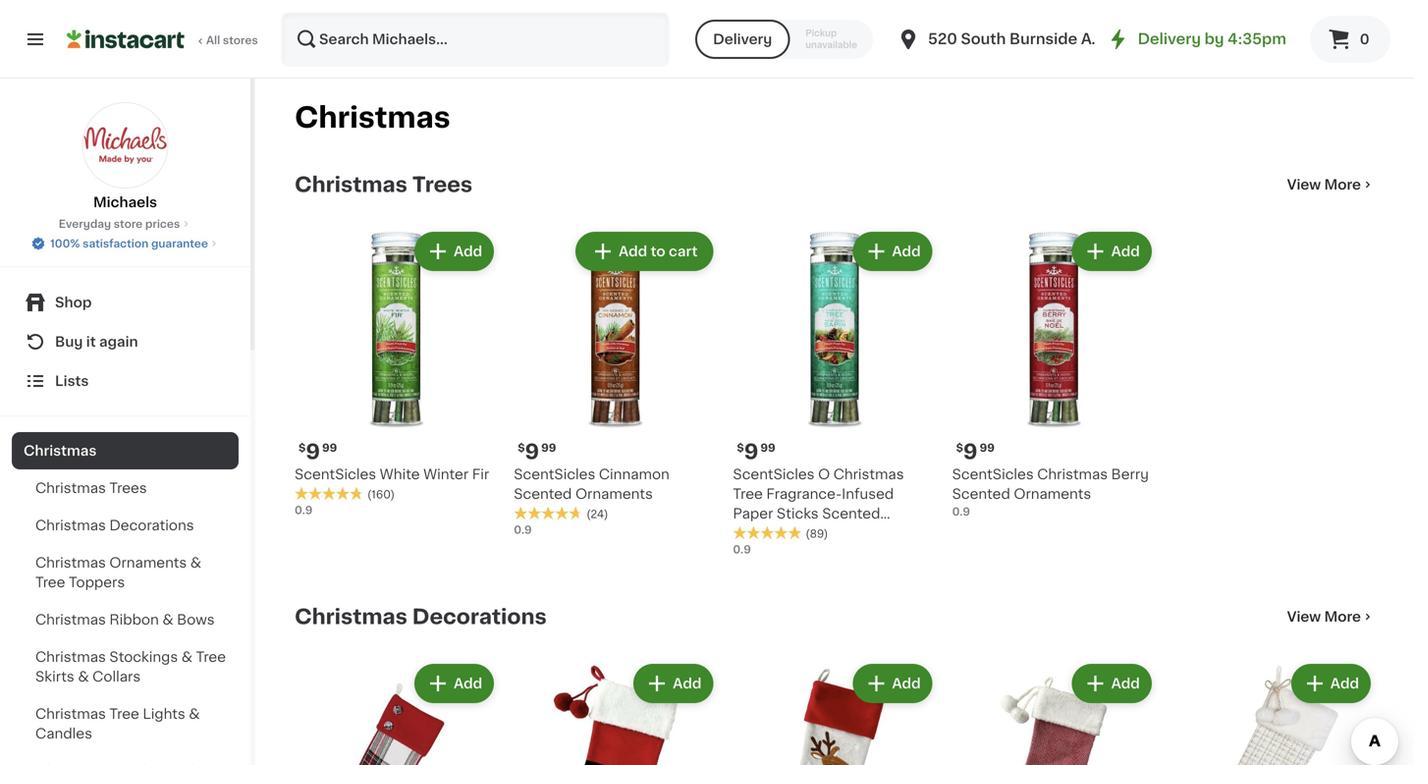 Task type: describe. For each thing, give the bounding box(es) containing it.
view for christmas decorations
[[1288, 610, 1322, 624]]

store
[[114, 219, 143, 229]]

scentsicles white winter fir
[[295, 468, 489, 482]]

scentsicles for scentsicles o christmas tree fragrance-infused paper sticks scented ornaments
[[733, 468, 815, 482]]

skirts
[[35, 670, 74, 684]]

scented inside scentsicles christmas berry scented ornaments 0.9
[[953, 487, 1011, 501]]

1 vertical spatial decorations
[[412, 607, 547, 627]]

$ 9 99 for scentsicles white winter fir
[[299, 442, 337, 462]]

1 vertical spatial christmas decorations link
[[295, 605, 547, 629]]

4 99 from the left
[[980, 443, 995, 454]]

infused
[[842, 487, 894, 501]]

1 vertical spatial trees
[[109, 481, 147, 495]]

ribbon
[[109, 613, 159, 627]]

more for decorations
[[1325, 610, 1362, 624]]

candles
[[35, 727, 92, 741]]

4 $ 9 99 from the left
[[956, 442, 995, 462]]

christmas inside christmas stockings & tree skirts & collars
[[35, 650, 106, 664]]

ornaments inside the scentsicles cinnamon scented ornaments
[[576, 487, 653, 501]]

service type group
[[696, 20, 873, 59]]

everyday store prices link
[[59, 216, 192, 232]]

4 $ from the left
[[956, 443, 964, 454]]

$ for scentsicles o christmas tree fragrance-infused paper sticks scented ornaments
[[737, 443, 744, 454]]

christmas stockings & tree skirts & collars
[[35, 650, 226, 684]]

berry
[[1112, 468, 1149, 482]]

christmas inside christmas ornaments & tree toppers
[[35, 556, 106, 570]]

1 horizontal spatial trees
[[412, 174, 473, 195]]

christmas ornaments & tree toppers
[[35, 556, 201, 589]]

0.9 for scentsicles cinnamon scented ornaments
[[514, 525, 532, 536]]

scented inside the scentsicles cinnamon scented ornaments
[[514, 487, 572, 501]]

tree for scentsicles o christmas tree fragrance-infused paper sticks scented ornaments
[[733, 487, 763, 501]]

ornaments inside christmas ornaments & tree toppers
[[109, 556, 187, 570]]

cart
[[669, 245, 698, 258]]

all stores link
[[67, 12, 259, 67]]

to
[[651, 245, 666, 258]]

$ 9 99 for scentsicles o christmas tree fragrance-infused paper sticks scented ornaments
[[737, 442, 776, 462]]

view more link for christmas trees
[[1288, 175, 1375, 195]]

everyday
[[59, 219, 111, 229]]

bows
[[177, 613, 215, 627]]

christmas link
[[12, 432, 239, 470]]

520 south burnside avenue
[[928, 32, 1138, 46]]

Search field
[[283, 14, 668, 65]]

ornaments inside scentsicles christmas berry scented ornaments 0.9
[[1014, 487, 1092, 501]]

scentsicles for scentsicles cinnamon scented ornaments
[[514, 468, 596, 482]]

everyday store prices
[[59, 219, 180, 229]]

view for christmas trees
[[1288, 178, 1322, 192]]

0.9 for scentsicles white winter fir
[[295, 505, 313, 516]]

christmas stockings & tree skirts & collars link
[[12, 639, 239, 696]]

view more for decorations
[[1288, 610, 1362, 624]]

delivery button
[[696, 20, 790, 59]]

christmas decorations inside "link"
[[35, 519, 194, 532]]

prices
[[145, 219, 180, 229]]

christmas inside scentsicles christmas berry scented ornaments 0.9
[[1038, 468, 1108, 482]]

100%
[[50, 238, 80, 249]]

$ for scentsicles cinnamon scented ornaments
[[518, 443, 525, 454]]

view more link for christmas decorations
[[1288, 607, 1375, 627]]

tree inside the christmas tree lights & candles
[[109, 707, 139, 721]]

add to cart button
[[578, 234, 712, 269]]

stockings
[[109, 650, 178, 664]]

buy it again
[[55, 335, 138, 349]]

0 vertical spatial decorations
[[109, 519, 194, 532]]

520 south burnside avenue button
[[897, 12, 1138, 67]]

0.9 inside scentsicles christmas berry scented ornaments 0.9
[[953, 507, 971, 517]]

winter
[[424, 468, 469, 482]]

satisfaction
[[83, 238, 149, 249]]

lists link
[[12, 362, 239, 401]]

cinnamon
[[599, 468, 670, 482]]

christmas tree lights & candles link
[[12, 696, 239, 753]]

(24)
[[587, 509, 609, 520]]

& for ornaments
[[190, 556, 201, 570]]

christmas inside scentsicles o christmas tree fragrance-infused paper sticks scented ornaments
[[834, 468, 904, 482]]

christmas tree lights & candles
[[35, 707, 200, 741]]



Task type: vqa. For each thing, say whether or not it's contained in the screenshot.
right Laurent
no



Task type: locate. For each thing, give the bounding box(es) containing it.
trees
[[412, 174, 473, 195], [109, 481, 147, 495]]

scentsicles cinnamon scented ornaments
[[514, 468, 670, 501]]

2 9 from the left
[[744, 442, 759, 462]]

9 for scentsicles cinnamon scented ornaments
[[525, 442, 539, 462]]

99 for scentsicles o christmas tree fragrance-infused paper sticks scented ornaments
[[761, 443, 776, 454]]

100% satisfaction guarantee
[[50, 238, 208, 249]]

tree left toppers
[[35, 576, 65, 589]]

520
[[928, 32, 958, 46]]

christmas
[[295, 104, 451, 132], [295, 174, 408, 195], [24, 444, 97, 458], [834, 468, 904, 482], [1038, 468, 1108, 482], [35, 481, 106, 495], [35, 519, 106, 532], [35, 556, 106, 570], [295, 607, 408, 627], [35, 613, 106, 627], [35, 650, 106, 664], [35, 707, 106, 721]]

0 vertical spatial view more
[[1288, 178, 1362, 192]]

scented
[[514, 487, 572, 501], [953, 487, 1011, 501], [822, 507, 881, 521]]

0 vertical spatial view
[[1288, 178, 1322, 192]]

0 horizontal spatial christmas decorations
[[35, 519, 194, 532]]

white
[[380, 468, 420, 482]]

None search field
[[281, 12, 670, 67]]

2 $ from the left
[[737, 443, 744, 454]]

add
[[454, 245, 483, 258], [619, 245, 648, 258], [892, 245, 921, 258], [1112, 245, 1140, 258], [454, 677, 483, 691], [673, 677, 702, 691], [892, 677, 921, 691], [1112, 677, 1140, 691], [1331, 677, 1360, 691]]

christmas ribbon & bows
[[35, 613, 215, 627]]

paper
[[733, 507, 773, 521]]

0 vertical spatial christmas decorations link
[[12, 507, 239, 544]]

it
[[86, 335, 96, 349]]

99 for scentsicles cinnamon scented ornaments
[[541, 443, 556, 454]]

1 horizontal spatial christmas trees
[[295, 174, 473, 195]]

1 $ from the left
[[299, 443, 306, 454]]

& down "bows"
[[181, 650, 193, 664]]

tree for christmas stockings & tree skirts & collars
[[196, 650, 226, 664]]

0 vertical spatial trees
[[412, 174, 473, 195]]

&
[[190, 556, 201, 570], [162, 613, 173, 627], [181, 650, 193, 664], [78, 670, 89, 684], [189, 707, 200, 721]]

tree
[[733, 487, 763, 501], [35, 576, 65, 589], [196, 650, 226, 664], [109, 707, 139, 721]]

1 view more from the top
[[1288, 178, 1362, 192]]

0 horizontal spatial decorations
[[109, 519, 194, 532]]

0 vertical spatial view more link
[[1288, 175, 1375, 195]]

add button
[[417, 234, 492, 269], [855, 234, 931, 269], [1074, 234, 1150, 269], [417, 666, 492, 701], [636, 666, 712, 701], [855, 666, 931, 701], [1074, 666, 1150, 701], [1294, 666, 1369, 701]]

tree inside scentsicles o christmas tree fragrance-infused paper sticks scented ornaments
[[733, 487, 763, 501]]

$ 9 99
[[299, 442, 337, 462], [737, 442, 776, 462], [518, 442, 556, 462], [956, 442, 995, 462]]

1 vertical spatial christmas decorations
[[295, 607, 547, 627]]

$ 9 99 up scentsicles white winter fir
[[299, 442, 337, 462]]

shop
[[55, 296, 92, 309]]

1 vertical spatial view
[[1288, 610, 1322, 624]]

1 vertical spatial christmas trees link
[[12, 470, 239, 507]]

christmas ornaments & tree toppers link
[[12, 544, 239, 601]]

delivery inside button
[[713, 32, 772, 46]]

christmas trees link for view more link for christmas trees
[[295, 173, 473, 196]]

0.9
[[295, 505, 313, 516], [953, 507, 971, 517], [514, 525, 532, 536], [733, 544, 751, 555]]

99
[[322, 443, 337, 454], [761, 443, 776, 454], [541, 443, 556, 454], [980, 443, 995, 454]]

all
[[206, 35, 220, 46]]

scentsicles o christmas tree fragrance-infused paper sticks scented ornaments
[[733, 468, 904, 541]]

4 9 from the left
[[964, 442, 978, 462]]

1 horizontal spatial christmas decorations
[[295, 607, 547, 627]]

delivery by 4:35pm
[[1138, 32, 1287, 46]]

more
[[1325, 178, 1362, 192], [1325, 610, 1362, 624]]

by
[[1205, 32, 1225, 46]]

& inside christmas ornaments & tree toppers
[[190, 556, 201, 570]]

tree for christmas ornaments & tree toppers
[[35, 576, 65, 589]]

scentsicles for scentsicles white winter fir
[[295, 468, 376, 482]]

collars
[[92, 670, 141, 684]]

2 99 from the left
[[761, 443, 776, 454]]

south
[[961, 32, 1006, 46]]

& for stockings
[[181, 650, 193, 664]]

tree down "bows"
[[196, 650, 226, 664]]

delivery
[[1138, 32, 1201, 46], [713, 32, 772, 46]]

2 $ 9 99 from the left
[[737, 442, 776, 462]]

tree inside christmas stockings & tree skirts & collars
[[196, 650, 226, 664]]

stores
[[223, 35, 258, 46]]

scentsicles inside scentsicles christmas berry scented ornaments 0.9
[[953, 468, 1034, 482]]

(89)
[[806, 529, 829, 540]]

view more for trees
[[1288, 178, 1362, 192]]

& up "bows"
[[190, 556, 201, 570]]

3 99 from the left
[[541, 443, 556, 454]]

ornaments inside scentsicles o christmas tree fragrance-infused paper sticks scented ornaments
[[733, 527, 811, 541]]

3 scentsicles from the left
[[514, 468, 596, 482]]

christmas trees
[[295, 174, 473, 195], [35, 481, 147, 495]]

9
[[306, 442, 320, 462], [744, 442, 759, 462], [525, 442, 539, 462], [964, 442, 978, 462]]

1 9 from the left
[[306, 442, 320, 462]]

1 view more link from the top
[[1288, 175, 1375, 195]]

decorations
[[109, 519, 194, 532], [412, 607, 547, 627]]

scentsicles inside the scentsicles cinnamon scented ornaments
[[514, 468, 596, 482]]

3 $ 9 99 from the left
[[518, 442, 556, 462]]

1 vertical spatial view more
[[1288, 610, 1362, 624]]

& right skirts
[[78, 670, 89, 684]]

1 vertical spatial view more link
[[1288, 607, 1375, 627]]

add to cart
[[619, 245, 698, 258]]

michaels link
[[82, 102, 168, 212]]

& right lights
[[189, 707, 200, 721]]

$ 9 99 up paper
[[737, 442, 776, 462]]

shop link
[[12, 283, 239, 322]]

1 view from the top
[[1288, 178, 1322, 192]]

ornaments
[[576, 487, 653, 501], [1014, 487, 1092, 501], [733, 527, 811, 541], [109, 556, 187, 570]]

more for trees
[[1325, 178, 1362, 192]]

scented inside scentsicles o christmas tree fragrance-infused paper sticks scented ornaments
[[822, 507, 881, 521]]

& for ribbon
[[162, 613, 173, 627]]

0 horizontal spatial trees
[[109, 481, 147, 495]]

99 up the scentsicles cinnamon scented ornaments
[[541, 443, 556, 454]]

0 button
[[1311, 16, 1391, 63]]

0 horizontal spatial christmas trees link
[[12, 470, 239, 507]]

michaels logo image
[[82, 102, 168, 189]]

1 99 from the left
[[322, 443, 337, 454]]

$
[[299, 443, 306, 454], [737, 443, 744, 454], [518, 443, 525, 454], [956, 443, 964, 454]]

tree down collars
[[109, 707, 139, 721]]

product group
[[295, 228, 498, 518], [514, 228, 718, 538], [733, 228, 937, 558], [953, 228, 1156, 520], [295, 660, 498, 765], [514, 660, 718, 765], [733, 660, 937, 765], [953, 660, 1156, 765], [1172, 660, 1375, 765]]

view
[[1288, 178, 1322, 192], [1288, 610, 1322, 624]]

burnside
[[1010, 32, 1078, 46]]

0 horizontal spatial christmas decorations link
[[12, 507, 239, 544]]

$ 9 99 up the scentsicles cinnamon scented ornaments
[[518, 442, 556, 462]]

9 up scentsicles christmas berry scented ornaments 0.9
[[964, 442, 978, 462]]

0
[[1360, 32, 1370, 46]]

0 horizontal spatial scented
[[514, 487, 572, 501]]

1 scentsicles from the left
[[295, 468, 376, 482]]

1 horizontal spatial scented
[[822, 507, 881, 521]]

(160)
[[367, 489, 395, 500]]

scentsicles
[[295, 468, 376, 482], [733, 468, 815, 482], [514, 468, 596, 482], [953, 468, 1034, 482]]

buy
[[55, 335, 83, 349]]

0 vertical spatial more
[[1325, 178, 1362, 192]]

99 up scentsicles christmas berry scented ornaments 0.9
[[980, 443, 995, 454]]

1 $ 9 99 from the left
[[299, 442, 337, 462]]

& inside the christmas tree lights & candles
[[189, 707, 200, 721]]

christmas trees link for the leftmost christmas decorations "link"
[[12, 470, 239, 507]]

view more link
[[1288, 175, 1375, 195], [1288, 607, 1375, 627]]

sticks
[[777, 507, 819, 521]]

add inside button
[[619, 245, 648, 258]]

0 vertical spatial christmas decorations
[[35, 519, 194, 532]]

delivery for delivery
[[713, 32, 772, 46]]

2 view more link from the top
[[1288, 607, 1375, 627]]

all stores
[[206, 35, 258, 46]]

view more
[[1288, 178, 1362, 192], [1288, 610, 1362, 624]]

0 vertical spatial christmas trees link
[[295, 173, 473, 196]]

tree up paper
[[733, 487, 763, 501]]

2 view more from the top
[[1288, 610, 1362, 624]]

guarantee
[[151, 238, 208, 249]]

$ 9 99 up scentsicles christmas berry scented ornaments 0.9
[[956, 442, 995, 462]]

1 horizontal spatial christmas decorations link
[[295, 605, 547, 629]]

4 scentsicles from the left
[[953, 468, 1034, 482]]

o
[[818, 468, 830, 482]]

instacart logo image
[[67, 28, 185, 51]]

michaels
[[93, 195, 157, 209]]

1 more from the top
[[1325, 178, 1362, 192]]

christmas ribbon & bows link
[[12, 601, 239, 639]]

christmas inside the christmas tree lights & candles
[[35, 707, 106, 721]]

toppers
[[69, 576, 125, 589]]

0 horizontal spatial christmas trees
[[35, 481, 147, 495]]

1 vertical spatial christmas trees
[[35, 481, 147, 495]]

christmas trees link
[[295, 173, 473, 196], [12, 470, 239, 507]]

2 more from the top
[[1325, 610, 1362, 624]]

scentsicles inside scentsicles o christmas tree fragrance-infused paper sticks scented ornaments
[[733, 468, 815, 482]]

lists
[[55, 374, 89, 388]]

4:35pm
[[1228, 32, 1287, 46]]

9 up the scentsicles cinnamon scented ornaments
[[525, 442, 539, 462]]

0.9 for scentsicles o christmas tree fragrance-infused paper sticks scented ornaments
[[733, 544, 751, 555]]

fir
[[472, 468, 489, 482]]

1 horizontal spatial christmas trees link
[[295, 173, 473, 196]]

$ 9 99 for scentsicles cinnamon scented ornaments
[[518, 442, 556, 462]]

delivery for delivery by 4:35pm
[[1138, 32, 1201, 46]]

$ for scentsicles white winter fir
[[299, 443, 306, 454]]

99 up fragrance-
[[761, 443, 776, 454]]

0 horizontal spatial delivery
[[713, 32, 772, 46]]

christmas decorations link
[[12, 507, 239, 544], [295, 605, 547, 629]]

& left "bows"
[[162, 613, 173, 627]]

1 horizontal spatial delivery
[[1138, 32, 1201, 46]]

2 view from the top
[[1288, 610, 1322, 624]]

2 horizontal spatial scented
[[953, 487, 1011, 501]]

99 up scentsicles white winter fir
[[322, 443, 337, 454]]

0 vertical spatial christmas trees
[[295, 174, 473, 195]]

9 for scentsicles o christmas tree fragrance-infused paper sticks scented ornaments
[[744, 442, 759, 462]]

3 $ from the left
[[518, 443, 525, 454]]

9 up scentsicles white winter fir
[[306, 442, 320, 462]]

9 up paper
[[744, 442, 759, 462]]

tree inside christmas ornaments & tree toppers
[[35, 576, 65, 589]]

1 vertical spatial more
[[1325, 610, 1362, 624]]

9 for scentsicles white winter fir
[[306, 442, 320, 462]]

3 9 from the left
[[525, 442, 539, 462]]

again
[[99, 335, 138, 349]]

buy it again link
[[12, 322, 239, 362]]

lights
[[143, 707, 185, 721]]

100% satisfaction guarantee button
[[31, 232, 220, 251]]

scentsicles christmas berry scented ornaments 0.9
[[953, 468, 1149, 517]]

99 for scentsicles white winter fir
[[322, 443, 337, 454]]

1 horizontal spatial decorations
[[412, 607, 547, 627]]

★★★★★
[[295, 487, 363, 500], [295, 487, 363, 500], [514, 506, 583, 520], [514, 506, 583, 520], [733, 526, 802, 540], [733, 526, 802, 540]]

avenue
[[1081, 32, 1138, 46]]

2 scentsicles from the left
[[733, 468, 815, 482]]

delivery by 4:35pm link
[[1107, 28, 1287, 51]]

christmas decorations
[[35, 519, 194, 532], [295, 607, 547, 627]]

fragrance-
[[767, 487, 842, 501]]



